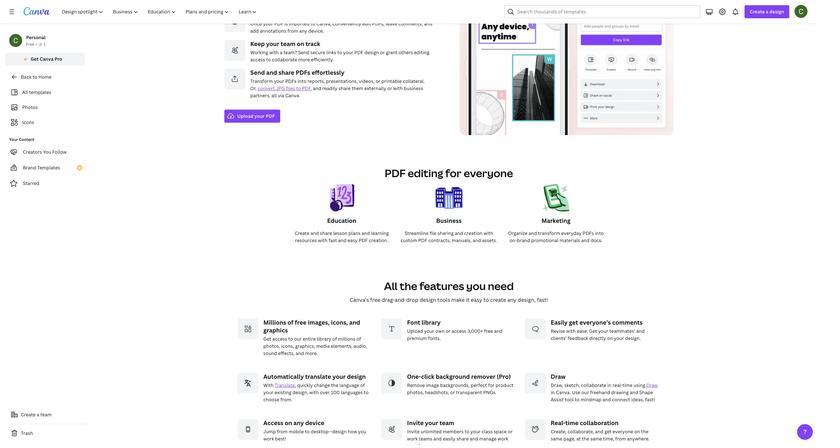 Task type: vqa. For each thing, say whether or not it's contained in the screenshot.
materials
yes



Task type: describe. For each thing, give the bounding box(es) containing it.
•
[[36, 42, 37, 47]]

any up imported
[[295, 11, 305, 19]]

to inside ", quickly change the language of your existing design, with over 100 languages to choose from."
[[364, 390, 369, 396]]

, for translate
[[295, 383, 296, 389]]

revise
[[551, 328, 566, 335]]

and inside font library upload your own or access 3,000+ free and premium fonts.
[[494, 328, 503, 335]]

create a team button
[[5, 409, 85, 422]]

all for templates
[[22, 89, 28, 95]]

need
[[488, 279, 514, 293]]

one-
[[407, 373, 421, 381]]

mobile
[[289, 429, 304, 435]]

entire
[[303, 336, 316, 342]]

create a design button
[[745, 5, 790, 18]]

3,000+
[[468, 328, 483, 335]]

quickly
[[297, 383, 313, 389]]

0 horizontal spatial for
[[446, 166, 462, 180]]

everyone's
[[580, 319, 611, 327]]

make
[[452, 297, 465, 304]]

back
[[21, 74, 31, 80]]

team for keep
[[281, 40, 296, 48]]

backgrounds,
[[440, 383, 470, 389]]

library inside font library upload your own or access 3,000+ free and premium fonts.
[[422, 319, 441, 327]]

existing
[[275, 390, 292, 396]]

team for invite
[[440, 419, 455, 427]]

everyday
[[562, 230, 582, 236]]

your up directly
[[599, 328, 609, 335]]

3 work from the left
[[498, 436, 509, 442]]

all
[[272, 92, 277, 99]]

others
[[399, 49, 413, 55]]

product
[[496, 383, 514, 389]]

icons
[[22, 119, 34, 126]]

clients'
[[551, 335, 567, 342]]

share inside invite your team invite unlimited members to your class space or work teams and easily share and manage work together.
[[457, 436, 469, 442]]

together.
[[407, 443, 427, 446]]

manuals,
[[452, 237, 472, 244]]

over
[[320, 390, 330, 396]]

streamline file sharing and creation with custom pdf contracts, manuals, and assets.
[[401, 230, 498, 244]]

and down unlimited
[[434, 436, 442, 442]]

templates
[[37, 165, 60, 171]]

editing inside keep your team on track working with a team? send secure links to your pdf design or grant others editing access to collaborate more efficiently.
[[414, 49, 430, 55]]

, and readily share them externally or with business partners, all via canva.
[[251, 85, 424, 99]]

freehand
[[591, 390, 611, 396]]

it
[[466, 297, 470, 304]]

or inside keep your team on track working with a team? send secure links to your pdf design or grant others editing access to collaborate more efficiently.
[[380, 49, 385, 55]]

class
[[482, 429, 493, 435]]

back to home link
[[5, 71, 85, 84]]

get inside real-time collaboration create, collaborate, and get everyone on the same page, at the same time, from anywhere.
[[605, 429, 612, 435]]

materials
[[560, 237, 581, 244]]

with
[[264, 383, 274, 389]]

get inside easily get everyone's comments revise with ease. get your teammates' and clients' feedback directly on your design.
[[569, 319, 579, 327]]

and left manage
[[470, 436, 479, 442]]

photos, inside 'one-click background remover (pro) remove image backgrounds, perfect for product photos, headshots, or transparent pngs.'
[[407, 390, 424, 396]]

and up ideas,
[[630, 390, 639, 396]]

your left class at right
[[471, 429, 481, 435]]

and down graphics,
[[296, 351, 304, 357]]

0 vertical spatial icons,
[[331, 319, 348, 327]]

choose
[[264, 397, 280, 403]]

directly
[[590, 335, 607, 342]]

on inside easily get everyone's comments revise with ease. get your teammates' and clients' feedback directly on your design.
[[608, 335, 613, 342]]

free inside font library upload your own or access 3,000+ free and premium fonts.
[[485, 328, 493, 335]]

any inside all the features you need canva's free drag-and-drop design tools make it easy to create any design, fast!
[[508, 297, 517, 304]]

all for the
[[384, 279, 398, 293]]

connect
[[613, 397, 631, 403]]

draw,
[[551, 383, 564, 389]]

into inside organize and transform everyday pdfs into on-brand promotional materials and docs.
[[596, 230, 604, 236]]

a for design
[[766, 8, 769, 15]]

one-click background remover (pro) remove image backgrounds, perfect for product photos, headshots, or transparent pngs.
[[407, 373, 514, 396]]

share up convert jpg files to pdf link
[[279, 68, 295, 76]]

free inside millions of free images, icons, and graphics get access to our entire library of millions of photos, icons, graphics, media elements, audio, sound effects, and more.
[[295, 319, 307, 327]]

0 vertical spatial everyone
[[464, 166, 513, 180]]

with inside easily get everyone's comments revise with ease. get your teammates' and clients' feedback directly on your design.
[[567, 328, 576, 335]]

pdf inside create and share lesson plans and learning resources with fast and easy pdf creation.
[[359, 237, 368, 244]]

once
[[251, 20, 262, 27]]

via
[[278, 92, 284, 99]]

fast
[[329, 237, 337, 244]]

1 horizontal spatial in
[[608, 383, 612, 389]]

convert jpg files to pdf
[[258, 85, 311, 91]]

education
[[327, 217, 357, 225]]

premium
[[407, 335, 427, 342]]

easy inside all the features you need canva's free drag-and-drop design tools make it easy to create any design, fast!
[[471, 297, 483, 304]]

fast! inside draw draw, sketch, collaborate in real-time using draw in canva. use our freehand drawing and shape assist tool to mindmap and connect ideas, fast!
[[646, 397, 656, 403]]

anywhere.
[[628, 436, 650, 442]]

icons link
[[9, 116, 81, 129]]

to inside 'access on any device jump from mobile to desktop—design how you work best!'
[[305, 429, 310, 435]]

of inside ", quickly change the language of your existing design, with over 100 languages to choose from."
[[361, 383, 365, 389]]

elements,
[[331, 343, 353, 350]]

pdfs inside the edit pdfs from any device once your pdf is imported to canva, conveniently edit pdfs, leave comments, and add annotations from any device.
[[263, 11, 278, 19]]

design inside keep your team on track working with a team? send secure links to your pdf design or grant others editing access to collaborate more efficiently.
[[365, 49, 379, 55]]

unlimited
[[421, 429, 442, 435]]

shape
[[640, 390, 654, 396]]

or inside 'one-click background remover (pro) remove image backgrounds, perfect for product photos, headshots, or transparent pngs.'
[[451, 390, 455, 396]]

real-time collaboration image
[[525, 419, 546, 440]]

working
[[251, 49, 268, 55]]

your inside ", quickly change the language of your existing design, with over 100 languages to choose from."
[[264, 390, 274, 396]]

for inside 'one-click background remover (pro) remove image backgrounds, perfect for product photos, headshots, or transparent pngs.'
[[489, 383, 495, 389]]

best!
[[275, 436, 286, 442]]

draw image
[[525, 373, 546, 394]]

library inside millions of free images, icons, and graphics get access to our entire library of millions of photos, icons, graphics, media elements, audio, sound effects, and more.
[[317, 336, 332, 342]]

or inside transform your pdfs into reports, presentations, videos, or printable collateral. or,
[[376, 78, 381, 84]]

to inside invite your team invite unlimited members to your class space or work teams and easily share and manage work together.
[[465, 429, 470, 435]]

effortlessly
[[312, 68, 345, 76]]

photos, inside millions of free images, icons, and graphics get access to our entire library of millions of photos, icons, graphics, media elements, audio, sound effects, and more.
[[264, 343, 280, 350]]

images,
[[308, 319, 330, 327]]

and inside real-time collaboration create, collaborate, and get everyone on the same page, at the same time, from anywhere.
[[596, 429, 604, 435]]

upload your pdf button
[[224, 110, 280, 123]]

create,
[[551, 429, 567, 435]]

on inside real-time collaboration create, collaborate, and get everyone on the same page, at the same time, from anywhere.
[[635, 429, 641, 435]]

is
[[285, 20, 288, 27]]

free •
[[26, 42, 37, 47]]

efficiently.
[[311, 56, 334, 63]]

real-
[[613, 383, 623, 389]]

convert
[[258, 85, 275, 91]]

to right the back on the top of page
[[33, 74, 37, 80]]

1
[[43, 42, 46, 47]]

page,
[[564, 436, 576, 442]]

pdfs inside transform your pdfs into reports, presentations, videos, or printable collateral. or,
[[285, 78, 297, 84]]

Search search field
[[518, 6, 697, 18]]

with translate
[[264, 383, 295, 389]]

creators you follow
[[23, 149, 67, 155]]

from.
[[281, 397, 292, 403]]

or,
[[251, 85, 257, 91]]

and up manuals,
[[455, 230, 464, 236]]

fast! inside all the features you need canva's free drag-and-drop design tools make it easy to create any design, fast!
[[537, 297, 549, 304]]

collaborate inside keep your team on track working with a team? send secure links to your pdf design or grant others editing access to collaborate more efficiently.
[[272, 56, 297, 63]]

pdf inside keep your team on track working with a team? send secure links to your pdf design or grant others editing access to collaborate more efficiently.
[[355, 49, 364, 55]]

font library image
[[381, 319, 402, 340]]

collateral.
[[403, 78, 425, 84]]

1 same from the left
[[551, 436, 563, 442]]

ideas,
[[632, 397, 645, 403]]

time inside real-time collaboration create, collaborate, and get everyone on the same page, at the same time, from anywhere.
[[566, 419, 579, 427]]

keep your team on track image
[[224, 40, 245, 61]]

to inside millions of free images, icons, and graphics get access to our entire library of millions of photos, icons, graphics, media elements, audio, sound effects, and more.
[[289, 336, 293, 342]]

with inside , and readily share them externally or with business partners, all via canva.
[[394, 85, 403, 91]]

canva. inside draw draw, sketch, collaborate in real-time using draw in canva. use our freehand drawing and shape assist tool to mindmap and connect ideas, fast!
[[556, 390, 571, 396]]

easily
[[551, 319, 568, 327]]

with inside create and share lesson plans and learning resources with fast and easy pdf creation.
[[318, 237, 328, 244]]

plans
[[349, 230, 361, 236]]

with inside keep your team on track working with a team? send secure links to your pdf design or grant others editing access to collaborate more efficiently.
[[269, 49, 279, 55]]

share inside , and readily share them externally or with business partners, all via canva.
[[339, 85, 351, 91]]

back to home
[[21, 74, 51, 80]]

design inside dropdown button
[[770, 8, 785, 15]]

your up unlimited
[[425, 419, 439, 427]]

upload inside font library upload your own or access 3,000+ free and premium fonts.
[[407, 328, 423, 335]]

millions
[[264, 319, 286, 327]]

your inside transform your pdfs into reports, presentations, videos, or printable collateral. or,
[[274, 78, 284, 84]]

create for create and share lesson plans and learning resources with fast and easy pdf creation.
[[295, 230, 310, 236]]

drop
[[407, 297, 419, 304]]

image
[[426, 383, 439, 389]]

assets.
[[482, 237, 498, 244]]

automatically translate your design
[[264, 373, 366, 381]]

of up elements,
[[333, 336, 337, 342]]

device inside 'access on any device jump from mobile to desktop—design how you work best!'
[[305, 419, 325, 427]]

to right "files"
[[296, 85, 301, 91]]

you inside all the features you need canva's free drag-and-drop design tools make it easy to create any design, fast!
[[467, 279, 486, 293]]

1 vertical spatial send
[[251, 68, 265, 76]]

your right the links
[[343, 49, 354, 55]]

annotations
[[260, 28, 287, 34]]

and up transform
[[266, 68, 277, 76]]

desktop—design
[[311, 429, 347, 435]]

comments,
[[399, 20, 423, 27]]

transform
[[538, 230, 561, 236]]

create for create a team
[[21, 412, 36, 418]]

of up audio,
[[357, 336, 361, 342]]

pdfs inside organize and transform everyday pdfs into on-brand promotional materials and docs.
[[583, 230, 594, 236]]

christina overa image
[[795, 5, 808, 18]]

access on any device image
[[237, 419, 258, 440]]

design, inside all the features you need canva's free drag-and-drop design tools make it easy to create any design, fast!
[[518, 297, 536, 304]]

pdf inside streamline file sharing and creation with custom pdf contracts, manuals, and assets.
[[419, 237, 428, 244]]

pdfs down more on the left of page
[[296, 68, 311, 76]]

design up the language
[[347, 373, 366, 381]]

automatically translate your design image
[[237, 373, 258, 394]]

share inside create and share lesson plans and learning resources with fast and easy pdf creation.
[[320, 230, 332, 236]]

transparent
[[456, 390, 482, 396]]

to right the links
[[338, 49, 342, 55]]

marketing image
[[543, 184, 570, 217]]



Task type: locate. For each thing, give the bounding box(es) containing it.
invite
[[407, 419, 424, 427], [407, 429, 420, 435]]

or down printable
[[388, 85, 392, 91]]

work inside 'access on any device jump from mobile to desktop—design how you work best!'
[[264, 436, 274, 442]]

access inside font library upload your own or access 3,000+ free and premium fonts.
[[452, 328, 467, 335]]

share down presentations,
[[339, 85, 351, 91]]

and up resources
[[311, 230, 319, 236]]

work down space
[[498, 436, 509, 442]]

0 horizontal spatial create
[[21, 412, 36, 418]]

photos, down remove
[[407, 390, 424, 396]]

your inside the edit pdfs from any device once your pdf is imported to canva, conveniently edit pdfs, leave comments, and add annotations from any device.
[[263, 20, 273, 27]]

transform
[[251, 78, 273, 84]]

1 vertical spatial free
[[295, 319, 307, 327]]

and down the freehand
[[603, 397, 611, 403]]

sketch,
[[565, 383, 580, 389]]

0 vertical spatial into
[[298, 78, 307, 84]]

get for easily get everyone's comments
[[590, 328, 598, 335]]

edit
[[251, 11, 262, 19]]

in down draw,
[[551, 390, 555, 396]]

trash
[[21, 431, 33, 437]]

invite your team image
[[381, 419, 402, 440]]

0 horizontal spatial team
[[40, 412, 52, 418]]

into inside transform your pdfs into reports, presentations, videos, or printable collateral. or,
[[298, 78, 307, 84]]

you inside 'access on any device jump from mobile to desktop—design how you work best!'
[[358, 429, 367, 435]]

from inside real-time collaboration create, collaborate, and get everyone on the same page, at the same time, from anywhere.
[[616, 436, 626, 442]]

readily
[[323, 85, 338, 91]]

2 vertical spatial get
[[264, 336, 271, 342]]

and right 3,000+
[[494, 328, 503, 335]]

1 vertical spatial get
[[590, 328, 598, 335]]

or inside , and readily share them externally or with business partners, all via canva.
[[388, 85, 392, 91]]

font
[[407, 319, 421, 327]]

None search field
[[505, 5, 701, 18]]

invite up together.
[[407, 429, 420, 435]]

and up design.
[[637, 328, 645, 335]]

the up 100
[[331, 383, 339, 389]]

keep your team on track working with a team? send secure links to your pdf design or grant others editing access to collaborate more efficiently.
[[251, 40, 430, 63]]

photos,
[[264, 343, 280, 350], [407, 390, 424, 396]]

easy down plans
[[348, 237, 358, 244]]

a inside button
[[37, 412, 39, 418]]

links
[[327, 49, 337, 55]]

your
[[9, 137, 18, 143]]

1 horizontal spatial for
[[489, 383, 495, 389]]

0 vertical spatial free
[[371, 297, 381, 304]]

to inside the edit pdfs from any device once your pdf is imported to canva, conveniently edit pdfs, leave comments, and add annotations from any device.
[[311, 20, 316, 27]]

business image
[[436, 184, 463, 217]]

headshots,
[[425, 390, 449, 396]]

draw link
[[647, 383, 658, 389]]

the up the anywhere.
[[642, 429, 649, 435]]

to up device.
[[311, 20, 316, 27]]

0 horizontal spatial icons,
[[281, 343, 294, 350]]

externally
[[365, 85, 387, 91]]

0 horizontal spatial time
[[566, 419, 579, 427]]

our inside draw draw, sketch, collaborate in real-time using draw in canva. use our freehand drawing and shape assist tool to mindmap and connect ideas, fast!
[[582, 390, 589, 396]]

1 vertical spatial editing
[[408, 166, 444, 180]]

with up assets.
[[484, 230, 494, 236]]

upload up premium
[[407, 328, 423, 335]]

create
[[751, 8, 765, 15], [295, 230, 310, 236], [21, 412, 36, 418]]

to inside all the features you need canva's free drag-and-drop design tools make it easy to create any design, fast!
[[484, 297, 489, 304]]

0 horizontal spatial all
[[22, 89, 28, 95]]

0 vertical spatial team
[[281, 40, 296, 48]]

background
[[436, 373, 470, 381]]

collaborate inside draw draw, sketch, collaborate in real-time using draw in canva. use our freehand drawing and shape assist tool to mindmap and connect ideas, fast!
[[582, 383, 607, 389]]

any right create
[[508, 297, 517, 304]]

imported
[[289, 20, 310, 27]]

0 vertical spatial all
[[22, 89, 28, 95]]

0 vertical spatial get
[[569, 319, 579, 327]]

file
[[430, 230, 437, 236]]

1 horizontal spatial create
[[295, 230, 310, 236]]

and right comments, at the top
[[424, 20, 433, 27]]

jpg
[[276, 85, 285, 91]]

team inside keep your team on track working with a team? send secure links to your pdf design or grant others editing access to collaborate more efficiently.
[[281, 40, 296, 48]]

0 vertical spatial access
[[251, 56, 265, 63]]

1 work from the left
[[264, 436, 274, 442]]

upload down partners,
[[237, 113, 254, 119]]

any inside 'access on any device jump from mobile to desktop—design how you work best!'
[[294, 419, 304, 427]]

work
[[264, 436, 274, 442], [407, 436, 418, 442], [498, 436, 509, 442]]

custom
[[401, 237, 417, 244]]

0 horizontal spatial easy
[[348, 237, 358, 244]]

0 horizontal spatial access
[[251, 56, 265, 63]]

0 vertical spatial easy
[[348, 237, 358, 244]]

and down creation
[[473, 237, 481, 244]]

free left images,
[[295, 319, 307, 327]]

and down lesson
[[338, 237, 347, 244]]

all the features you need canva's free drag-and-drop design tools make it easy to create any design, fast!
[[350, 279, 549, 304]]

from inside 'access on any device jump from mobile to desktop—design how you work best!'
[[277, 429, 288, 435]]

all left "templates" on the left top
[[22, 89, 28, 95]]

draw up "shape"
[[647, 383, 658, 389]]

get up directly
[[590, 328, 598, 335]]

send
[[298, 49, 310, 55], [251, 68, 265, 76]]

on inside keep your team on track working with a team? send secure links to your pdf design or grant others editing access to collaborate more efficiently.
[[297, 40, 304, 48]]

and left docs.
[[582, 237, 590, 244]]

time up drawing
[[623, 383, 633, 389]]

get canva pro
[[31, 56, 62, 62]]

secure
[[311, 49, 325, 55]]

canva. down "files"
[[286, 92, 301, 99]]

to right the languages at the bottom
[[364, 390, 369, 396]]

create inside button
[[21, 412, 36, 418]]

and inside , and readily share them externally or with business partners, all via canva.
[[313, 85, 321, 91]]

time up the collaborate,
[[566, 419, 579, 427]]

1 vertical spatial a
[[280, 49, 283, 55]]

design,
[[518, 297, 536, 304], [293, 390, 308, 396]]

in
[[608, 383, 612, 389], [551, 390, 555, 396]]

2 horizontal spatial free
[[485, 328, 493, 335]]

time inside draw draw, sketch, collaborate in real-time using draw in canva. use our freehand drawing and shape assist tool to mindmap and connect ideas, fast!
[[623, 383, 633, 389]]

2 vertical spatial team
[[440, 419, 455, 427]]

home
[[38, 74, 51, 80]]

your down annotations
[[266, 40, 280, 48]]

you right how
[[358, 429, 367, 435]]

you
[[43, 149, 51, 155]]

, inside ", quickly change the language of your existing design, with over 100 languages to choose from."
[[295, 383, 296, 389]]

your inside font library upload your own or access 3,000+ free and premium fonts.
[[424, 328, 435, 335]]

2 horizontal spatial team
[[440, 419, 455, 427]]

one-click background remover (pro) image
[[381, 373, 402, 394]]

send and share pdfs effortlessly image
[[224, 68, 245, 89]]

translate link
[[275, 383, 295, 389]]

automatically
[[264, 373, 304, 381]]

pdf inside the edit pdfs from any device once your pdf is imported to canva, conveniently edit pdfs, leave comments, and add annotations from any device.
[[274, 20, 283, 27]]

or right space
[[508, 429, 513, 435]]

into
[[298, 78, 307, 84], [596, 230, 604, 236]]

pro
[[55, 56, 62, 62]]

work for invite
[[407, 436, 418, 442]]

send up more on the left of page
[[298, 49, 310, 55]]

1 horizontal spatial design,
[[518, 297, 536, 304]]

media
[[316, 343, 330, 350]]

team
[[281, 40, 296, 48], [40, 412, 52, 418], [440, 419, 455, 427]]

pdf inside upload your pdf button
[[266, 113, 275, 119]]

pdf editing for everyone
[[385, 166, 513, 180]]

0 vertical spatial get
[[31, 56, 39, 62]]

0 vertical spatial invite
[[407, 419, 424, 427]]

canva. inside , and readily share them externally or with business partners, all via canva.
[[286, 92, 301, 99]]

design, inside ", quickly change the language of your existing design, with over 100 languages to choose from."
[[293, 390, 308, 396]]

get left canva
[[31, 56, 39, 62]]

1 vertical spatial collaborate
[[582, 383, 607, 389]]

0 vertical spatial time
[[623, 383, 633, 389]]

0 horizontal spatial everyone
[[464, 166, 513, 180]]

and up brand
[[529, 230, 537, 236]]

easy inside create and share lesson plans and learning resources with fast and easy pdf creation.
[[348, 237, 358, 244]]

canva.
[[286, 92, 301, 99], [556, 390, 571, 396]]

, for and
[[311, 85, 312, 91]]

our inside millions of free images, icons, and graphics get access to our entire library of millions of photos, icons, graphics, media elements, audio, sound effects, and more.
[[294, 336, 302, 342]]

jump
[[264, 429, 276, 435]]

1 horizontal spatial draw
[[647, 383, 658, 389]]

on-
[[510, 237, 517, 244]]

easy right it
[[471, 297, 483, 304]]

0 vertical spatial a
[[766, 8, 769, 15]]

edit pdfs from any device image
[[224, 11, 245, 32]]

all up drag-
[[384, 279, 398, 293]]

your inside button
[[255, 113, 265, 119]]

design, right create
[[518, 297, 536, 304]]

from down imported
[[288, 28, 298, 34]]

real-
[[551, 419, 566, 427]]

0 horizontal spatial in
[[551, 390, 555, 396]]

or left the grant
[[380, 49, 385, 55]]

all templates link
[[9, 86, 81, 99]]

and inside easily get everyone's comments revise with ease. get your teammates' and clients' feedback directly on your design.
[[637, 328, 645, 335]]

canva. up tool
[[556, 390, 571, 396]]

0 vertical spatial upload
[[237, 113, 254, 119]]

business
[[404, 85, 424, 91]]

on up mobile
[[285, 419, 292, 427]]

team inside invite your team invite unlimited members to your class space or work teams and easily share and manage work together.
[[440, 419, 455, 427]]

get down graphics
[[264, 336, 271, 342]]

1 vertical spatial design,
[[293, 390, 308, 396]]

0 horizontal spatial design,
[[293, 390, 308, 396]]

your down teammates'
[[614, 335, 625, 342]]

into down the send and share pdfs effortlessly
[[298, 78, 307, 84]]

design inside all the features you need canva's free drag-and-drop design tools make it easy to create any design, fast!
[[420, 297, 436, 304]]

send inside keep your team on track working with a team? send secure links to your pdf design or grant others editing access to collaborate more efficiently.
[[298, 49, 310, 55]]

2 vertical spatial access
[[273, 336, 287, 342]]

get inside 'button'
[[31, 56, 39, 62]]

1 horizontal spatial into
[[596, 230, 604, 236]]

team inside button
[[40, 412, 52, 418]]

1 vertical spatial access
[[452, 328, 467, 335]]

2 horizontal spatial create
[[751, 8, 765, 15]]

or inside invite your team invite unlimited members to your class space or work teams and easily share and manage work together.
[[508, 429, 513, 435]]

your
[[263, 20, 273, 27], [266, 40, 280, 48], [343, 49, 354, 55], [274, 78, 284, 84], [255, 113, 265, 119], [424, 328, 435, 335], [599, 328, 609, 335], [614, 335, 625, 342], [333, 373, 346, 381], [264, 390, 274, 396], [425, 419, 439, 427], [471, 429, 481, 435]]

from
[[279, 11, 293, 19], [288, 28, 298, 34], [277, 429, 288, 435], [616, 436, 626, 442]]

top level navigation element
[[58, 5, 263, 18]]

0 vertical spatial editing
[[414, 49, 430, 55]]

a inside keep your team on track working with a team? send secure links to your pdf design or grant others editing access to collaborate more efficiently.
[[280, 49, 283, 55]]

to down the 'working'
[[266, 56, 271, 63]]

millions
[[338, 336, 356, 342]]

0 vertical spatial fast!
[[537, 297, 549, 304]]

1 horizontal spatial ,
[[311, 85, 312, 91]]

2 horizontal spatial access
[[452, 328, 467, 335]]

0 horizontal spatial upload
[[237, 113, 254, 119]]

or down backgrounds,
[[451, 390, 455, 396]]

with up 'feedback'
[[567, 328, 576, 335]]

on inside 'access on any device jump from mobile to desktop—design how you work best!'
[[285, 419, 292, 427]]

follow
[[52, 149, 67, 155]]

easily get everyone's comments image
[[525, 319, 546, 340]]

members
[[443, 429, 464, 435]]

leave
[[386, 20, 398, 27]]

from up is
[[279, 11, 293, 19]]

work down jump
[[264, 436, 274, 442]]

to
[[311, 20, 316, 27], [338, 49, 342, 55], [266, 56, 271, 63], [33, 74, 37, 80], [296, 85, 301, 91], [484, 297, 489, 304], [289, 336, 293, 342], [364, 390, 369, 396], [575, 397, 580, 403], [305, 429, 310, 435], [465, 429, 470, 435]]

free inside all the features you need canva's free drag-and-drop design tools make it easy to create any design, fast!
[[371, 297, 381, 304]]

fast! up easily get everyone's comments image
[[537, 297, 549, 304]]

access down the 'working'
[[251, 56, 265, 63]]

design, down 'quickly'
[[293, 390, 308, 396]]

collaborate down team?
[[272, 56, 297, 63]]

0 vertical spatial draw
[[551, 373, 566, 381]]

2 same from the left
[[591, 436, 602, 442]]

your up jpg
[[274, 78, 284, 84]]

your up the language
[[333, 373, 346, 381]]

with inside ", quickly change the language of your existing design, with over 100 languages to choose from."
[[310, 390, 319, 396]]

get inside easily get everyone's comments revise with ease. get your teammates' and clients' feedback directly on your design.
[[590, 328, 598, 335]]

2 work from the left
[[407, 436, 418, 442]]

device inside the edit pdfs from any device once your pdf is imported to canva, conveniently edit pdfs, leave comments, and add annotations from any device.
[[306, 11, 326, 19]]

mindmap
[[581, 397, 602, 403]]

draw up draw,
[[551, 373, 566, 381]]

collaborate,
[[568, 429, 594, 435]]

or right own
[[446, 328, 451, 335]]

our up graphics,
[[294, 336, 302, 342]]

your down with
[[264, 390, 274, 396]]

1 horizontal spatial collaborate
[[582, 383, 607, 389]]

with left fast at bottom left
[[318, 237, 328, 244]]

1 vertical spatial into
[[596, 230, 604, 236]]

2 vertical spatial free
[[485, 328, 493, 335]]

fast!
[[537, 297, 549, 304], [646, 397, 656, 403]]

free
[[26, 42, 34, 47]]

0 horizontal spatial canva.
[[286, 92, 301, 99]]

icons, up the effects,
[[281, 343, 294, 350]]

with inside streamline file sharing and creation with custom pdf contracts, manuals, and assets.
[[484, 230, 494, 236]]

1 invite from the top
[[407, 419, 424, 427]]

access inside millions of free images, icons, and graphics get access to our entire library of millions of photos, icons, graphics, media elements, audio, sound effects, and more.
[[273, 336, 287, 342]]

1 vertical spatial our
[[582, 390, 589, 396]]

0 vertical spatial canva.
[[286, 92, 301, 99]]

1 vertical spatial in
[[551, 390, 555, 396]]

1 vertical spatial photos,
[[407, 390, 424, 396]]

same down create, on the bottom
[[551, 436, 563, 442]]

keep
[[251, 40, 265, 48]]

1 vertical spatial team
[[40, 412, 52, 418]]

change
[[314, 383, 330, 389]]

of up the languages at the bottom
[[361, 383, 365, 389]]

create inside create and share lesson plans and learning resources with fast and easy pdf creation.
[[295, 230, 310, 236]]

to inside draw draw, sketch, collaborate in real-time using draw in canva. use our freehand drawing and shape assist tool to mindmap and connect ideas, fast!
[[575, 397, 580, 403]]

the inside all the features you need canva's free drag-and-drop design tools make it easy to create any design, fast!
[[400, 279, 418, 293]]

1 vertical spatial draw
[[647, 383, 658, 389]]

1 horizontal spatial work
[[407, 436, 418, 442]]

1 horizontal spatial send
[[298, 49, 310, 55]]

library up media
[[317, 336, 332, 342]]

a for team
[[37, 412, 39, 418]]

, inside , and readily share them externally or with business partners, all via canva.
[[311, 85, 312, 91]]

brand templates
[[23, 165, 60, 171]]

0 vertical spatial ,
[[311, 85, 312, 91]]

access inside keep your team on track working with a team? send secure links to your pdf design or grant others editing access to collaborate more efficiently.
[[251, 56, 265, 63]]

1 vertical spatial library
[[317, 336, 332, 342]]

0 horizontal spatial same
[[551, 436, 563, 442]]

a inside dropdown button
[[766, 8, 769, 15]]

2 vertical spatial create
[[21, 412, 36, 418]]

design right drop
[[420, 297, 436, 304]]

design left christina overa image
[[770, 8, 785, 15]]

marketing
[[542, 217, 571, 225]]

team?
[[284, 49, 297, 55]]

1 horizontal spatial you
[[467, 279, 486, 293]]

your up annotations
[[263, 20, 273, 27]]

share down members
[[457, 436, 469, 442]]

draw draw, sketch, collaborate in real-time using draw in canva. use our freehand drawing and shape assist tool to mindmap and connect ideas, fast!
[[551, 373, 658, 403]]

teams
[[419, 436, 433, 442]]

our right use
[[582, 390, 589, 396]]

of right millions
[[288, 319, 294, 327]]

1 horizontal spatial get
[[264, 336, 271, 342]]

on right directly
[[608, 335, 613, 342]]

streamline
[[405, 230, 429, 236]]

all inside all the features you need canva's free drag-and-drop design tools make it easy to create any design, fast!
[[384, 279, 398, 293]]

access
[[251, 56, 265, 63], [452, 328, 467, 335], [273, 336, 287, 342]]

1 horizontal spatial icons,
[[331, 319, 348, 327]]

get
[[569, 319, 579, 327], [605, 429, 612, 435]]

1 vertical spatial fast!
[[646, 397, 656, 403]]

team up the trash link at the left bottom of page
[[40, 412, 52, 418]]

and down collaboration
[[596, 429, 604, 435]]

get for millions of free images, icons, and graphics
[[264, 336, 271, 342]]

1 horizontal spatial easy
[[471, 297, 483, 304]]

upload inside button
[[237, 113, 254, 119]]

0 horizontal spatial free
[[295, 319, 307, 327]]

files
[[286, 85, 295, 91]]

2 invite from the top
[[407, 429, 420, 435]]

get inside millions of free images, icons, and graphics get access to our entire library of millions of photos, icons, graphics, media elements, audio, sound effects, and more.
[[264, 336, 271, 342]]

create and share lesson plans and learning resources with fast and easy pdf creation.
[[295, 230, 389, 244]]

access left 3,000+
[[452, 328, 467, 335]]

pdfs up "files"
[[285, 78, 297, 84]]

(pro)
[[497, 373, 511, 381]]

comments
[[613, 319, 643, 327]]

team for create
[[40, 412, 52, 418]]

millions of free images, icons, and graphics image
[[237, 319, 258, 340]]

0 vertical spatial in
[[608, 383, 612, 389]]

2 horizontal spatial get
[[590, 328, 598, 335]]

2 horizontal spatial a
[[766, 8, 769, 15]]

1 horizontal spatial fast!
[[646, 397, 656, 403]]

create for create a design
[[751, 8, 765, 15]]

or inside font library upload your own or access 3,000+ free and premium fonts.
[[446, 328, 451, 335]]

work for access
[[264, 436, 274, 442]]

with right the 'working'
[[269, 49, 279, 55]]

and up millions
[[350, 319, 360, 327]]

you up it
[[467, 279, 486, 293]]

0 horizontal spatial library
[[317, 336, 332, 342]]

at
[[577, 436, 581, 442]]

1 horizontal spatial library
[[422, 319, 441, 327]]

creators you follow link
[[5, 146, 85, 159]]

device up desktop—design
[[305, 419, 325, 427]]

everyone inside real-time collaboration create, collaborate, and get everyone on the same page, at the same time, from anywhere.
[[613, 429, 634, 435]]

1 horizontal spatial all
[[384, 279, 398, 293]]

0 vertical spatial library
[[422, 319, 441, 327]]

the right the at
[[582, 436, 590, 442]]

1 vertical spatial for
[[489, 383, 495, 389]]

1 vertical spatial icons,
[[281, 343, 294, 350]]

teammates'
[[610, 328, 636, 335]]

get up "ease."
[[569, 319, 579, 327]]

1 horizontal spatial canva.
[[556, 390, 571, 396]]

brand templates link
[[5, 161, 85, 175]]

0 vertical spatial for
[[446, 166, 462, 180]]

collaboration
[[580, 419, 619, 427]]

1 horizontal spatial get
[[605, 429, 612, 435]]

remove
[[407, 383, 425, 389]]

send up transform
[[251, 68, 265, 76]]

1 vertical spatial easy
[[471, 297, 483, 304]]

1 horizontal spatial a
[[280, 49, 283, 55]]

1 vertical spatial upload
[[407, 328, 423, 335]]

all inside all templates link
[[22, 89, 28, 95]]

the inside ", quickly change the language of your existing design, with over 100 languages to choose from."
[[331, 383, 339, 389]]

0 horizontal spatial photos,
[[264, 343, 280, 350]]

2 horizontal spatial work
[[498, 436, 509, 442]]

and right plans
[[362, 230, 370, 236]]

1 vertical spatial you
[[358, 429, 367, 435]]

edit
[[363, 20, 371, 27]]

0 vertical spatial you
[[467, 279, 486, 293]]

to left create
[[484, 297, 489, 304]]

2 vertical spatial a
[[37, 412, 39, 418]]

1 horizontal spatial access
[[273, 336, 287, 342]]

and inside the edit pdfs from any device once your pdf is imported to canva, conveniently edit pdfs, leave comments, and add annotations from any device.
[[424, 20, 433, 27]]

0 vertical spatial our
[[294, 336, 302, 342]]

education image
[[328, 184, 356, 217]]

0 horizontal spatial ,
[[295, 383, 296, 389]]

1 horizontal spatial same
[[591, 436, 602, 442]]

icons, up millions
[[331, 319, 348, 327]]

work up together.
[[407, 436, 418, 442]]

0 horizontal spatial our
[[294, 336, 302, 342]]

device
[[306, 11, 326, 19], [305, 419, 325, 427]]

any down imported
[[299, 28, 307, 34]]

0 horizontal spatial a
[[37, 412, 39, 418]]



